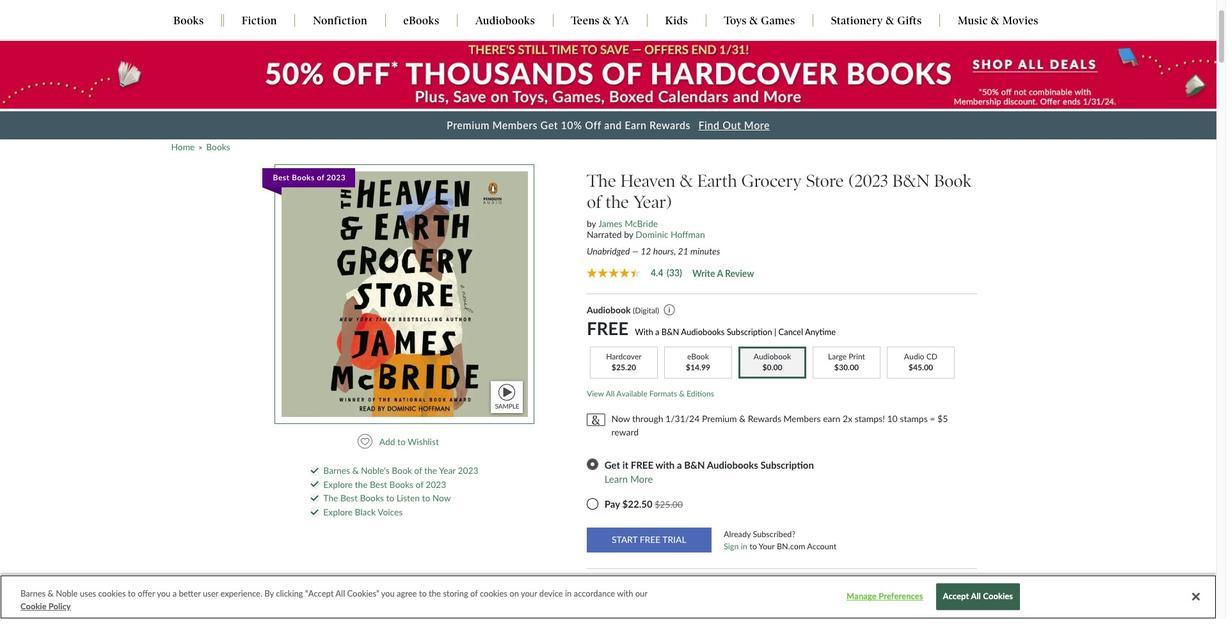 Task type: describe. For each thing, give the bounding box(es) containing it.
1 you from the left
[[157, 589, 171, 599]]

$30.00
[[835, 363, 859, 373]]

formats
[[650, 389, 678, 399]]

free
[[641, 584, 656, 595]]

ya
[[614, 14, 630, 27]]

1 horizontal spatial more
[[745, 119, 770, 131]]

all for view
[[606, 389, 615, 399]]

books link
[[206, 142, 230, 153]]

& left "editions"
[[680, 389, 685, 399]]

write a review
[[693, 268, 755, 279]]

the inside explore the best books of 2023 link
[[355, 479, 368, 490]]

nonfiction
[[313, 14, 368, 27]]

explore for explore black voices
[[324, 507, 353, 518]]

better
[[179, 589, 201, 599]]

ebook $14.99
[[686, 352, 711, 373]]

10%
[[561, 119, 582, 131]]

narrated
[[587, 229, 622, 240]]

off
[[585, 119, 602, 131]]

clicking
[[276, 589, 303, 599]]

best books of 2023
[[273, 173, 346, 182]]

accept all cookies
[[943, 592, 1014, 602]]

explore black voices link
[[324, 507, 403, 518]]

your
[[759, 541, 775, 552]]

through
[[633, 414, 664, 425]]

to up voices
[[386, 493, 395, 504]]

trial
[[663, 535, 687, 546]]

earth
[[698, 171, 737, 191]]

stamps!
[[855, 414, 885, 425]]

0 horizontal spatial by
[[587, 218, 596, 229]]

get it free with a b&n audiobooks subscription learn more
[[605, 459, 814, 485]]

& for toys & games
[[750, 14, 759, 27]]

toys & games
[[724, 14, 796, 27]]

best books of 2023 link
[[263, 168, 528, 418]]

& for barnes & noble uses cookies to offer you a better user experience. by clicking "accept all cookies" you agree to the storing of cookies on your device in accordance with our cookie policy
[[48, 589, 54, 599]]

accordance
[[574, 589, 615, 599]]

policy
[[49, 602, 71, 612]]

explore the best books of 2023
[[324, 479, 447, 490]]

the heaven & earth grocery store (2023 b&n book of the year) image
[[282, 171, 528, 418]]

$22.50
[[623, 498, 653, 510]]

storing
[[443, 589, 469, 599]]

audiobook
[[587, 305, 631, 316]]

learn
[[605, 474, 628, 485]]

accept
[[943, 592, 970, 602]]

best inside 'link'
[[341, 493, 358, 504]]

b&n for audiobook (digital) free with a b&n audiobooks subscription | cancel anytime
[[662, 327, 680, 338]]

now inside "now through 1/31/24 premium & rewards members earn 2x stamps! 10 stamps = $5 reward"
[[612, 414, 630, 425]]

by
[[265, 589, 274, 599]]

with inside 'get it free with a b&n audiobooks subscription learn more'
[[656, 459, 675, 471]]

add to wishlist link
[[357, 435, 445, 449]]

james mcbride link
[[599, 218, 658, 229]]

explore black voices
[[324, 507, 403, 518]]

teens & ya
[[571, 14, 630, 27]]

agree
[[397, 589, 417, 599]]

pay
[[605, 498, 620, 510]]

large
[[828, 352, 847, 362]]

sample
[[495, 403, 520, 411]]

1 horizontal spatial 2023
[[426, 479, 447, 490]]

stationery & gifts button
[[814, 14, 940, 29]]

manage preferences
[[847, 592, 924, 602]]

& noble nook app
[[688, 584, 766, 595]]

& inside the heaven & earth grocery store (2023 b&n book of the year) by james mcbride narrated by dominic hoffman unabridged — 12 hours, 21 minutes
[[680, 171, 693, 191]]

0 horizontal spatial get
[[541, 119, 558, 131]]

audiobook (digital) free with a b&n audiobooks subscription | cancel anytime
[[587, 305, 836, 340]]

(2023
[[849, 171, 889, 191]]

account
[[807, 541, 837, 552]]

b&n for get it free with a b&n audiobooks subscription learn more
[[685, 459, 705, 471]]

& for barnes & noble's book of the year 2023
[[352, 465, 359, 476]]

the inside barnes & noble's book of the year 2023 link
[[425, 465, 437, 476]]

the left free on the right bottom of the page
[[625, 584, 638, 595]]

get inside 'get it free with a b&n audiobooks subscription learn more'
[[605, 459, 620, 471]]

print
[[849, 352, 866, 362]]

$45.00
[[909, 363, 934, 373]]

manage
[[847, 592, 877, 602]]

& inside "now through 1/31/24 premium & rewards members earn 2x stamps! 10 stamps = $5 reward"
[[740, 414, 746, 425]]

already
[[724, 529, 751, 540]]

in inside "barnes & noble uses cookies to offer you a better user experience. by clicking "accept all cookies" you agree to the storing of cookies on your device in accordance with our cookie policy"
[[565, 589, 572, 599]]

stationery & gifts
[[831, 14, 922, 27]]

1 vertical spatial best
[[370, 479, 387, 490]]

music & movies
[[958, 14, 1039, 27]]

b&n inside the heaven & earth grocery store (2023 b&n book of the year) by james mcbride narrated by dominic hoffman unabridged — 12 hours, 21 minutes
[[893, 171, 930, 191]]

free main content
[[0, 41, 1217, 620]]

subscription for audiobook (digital) free with a b&n audiobooks subscription | cancel anytime
[[727, 327, 773, 338]]

review
[[725, 268, 755, 279]]

the inside "barnes & noble uses cookies to offer you a better user experience. by clicking "accept all cookies" you agree to the storing of cookies on your device in accordance with our cookie policy"
[[429, 589, 441, 599]]

music
[[958, 14, 989, 27]]

find
[[699, 119, 720, 131]]

50% off thousans of hardcover books, plus, save on toys, games, boxed calendars and more image
[[0, 41, 1217, 109]]

barnes & noble's book of the year 2023
[[324, 465, 479, 476]]

the for heaven
[[587, 171, 616, 191]]

already subscribed? sign in to your bn.com account
[[724, 529, 837, 552]]

2 you from the left
[[381, 589, 395, 599]]

21
[[678, 246, 689, 257]]

earn
[[823, 414, 841, 425]]

a right write
[[717, 268, 723, 279]]

$25.00
[[655, 499, 683, 510]]

explore for explore the best books of 2023
[[324, 479, 353, 490]]

available
[[617, 389, 648, 399]]

|
[[775, 327, 777, 338]]

with
[[635, 327, 654, 338]]

offer
[[138, 589, 155, 599]]

cookie policy link
[[20, 601, 71, 613]]

and
[[604, 119, 622, 131]]

add
[[379, 436, 395, 447]]

view
[[587, 389, 604, 399]]

4.4
[[651, 268, 664, 279]]

subscription for get it free with a b&n audiobooks subscription learn more
[[761, 459, 814, 471]]

book inside the heaven & earth grocery store (2023 b&n book of the year) by james mcbride narrated by dominic hoffman unabridged — 12 hours, 21 minutes
[[934, 171, 972, 191]]

free for with
[[587, 318, 629, 340]]

check image for barnes & noble's book of the year 2023
[[311, 468, 319, 474]]

music & movies button
[[941, 14, 1057, 29]]

premium members get 10% off and earn rewards find out more
[[447, 119, 770, 131]]

in inside already subscribed? sign in to your bn.com account
[[741, 541, 748, 552]]

to left the offer
[[128, 589, 136, 599]]

grocery
[[742, 171, 802, 191]]

now through 1/31/24 premium & rewards members earn 2x stamps! 10 stamps = $5 reward
[[612, 414, 948, 438]]

mcbride
[[625, 218, 658, 229]]



Task type: locate. For each thing, give the bounding box(es) containing it.
free inside audiobook (digital) free with a b&n audiobooks subscription | cancel anytime
[[587, 318, 629, 340]]

0 horizontal spatial best
[[273, 173, 290, 182]]

on inside free main content
[[613, 584, 623, 595]]

1 horizontal spatial the
[[587, 171, 616, 191]]

2 explore from the top
[[324, 507, 353, 518]]

the down noble's
[[355, 479, 368, 490]]

1 vertical spatial free
[[631, 459, 654, 471]]

on inside "barnes & noble uses cookies to offer you a better user experience. by clicking "accept all cookies" you agree to the storing of cookies on your device in accordance with our cookie policy"
[[510, 589, 519, 599]]

all right accept
[[971, 592, 981, 602]]

& left 'earth'
[[680, 171, 693, 191]]

1 horizontal spatial now
[[612, 414, 630, 425]]

1 vertical spatial by
[[624, 229, 634, 240]]

check image for explore black voices
[[311, 510, 319, 516]]

explore up "explore black voices"
[[324, 479, 353, 490]]

b&n inside audiobook (digital) free with a b&n audiobooks subscription | cancel anytime
[[662, 327, 680, 338]]

barnes for barnes & noble uses cookies to offer you a better user experience. by clicking "accept all cookies" you agree to the storing of cookies on your device in accordance with our cookie policy
[[20, 589, 46, 599]]

2 horizontal spatial all
[[971, 592, 981, 602]]

on left "our"
[[613, 584, 623, 595]]

1 vertical spatial now
[[433, 493, 451, 504]]

audiobooks inside 'get it free with a b&n audiobooks subscription learn more'
[[707, 459, 759, 471]]

0 horizontal spatial now
[[433, 493, 451, 504]]

0 vertical spatial book
[[934, 171, 972, 191]]

0 vertical spatial with
[[656, 459, 675, 471]]

james
[[599, 218, 623, 229]]

cookies"
[[347, 589, 379, 599]]

1 horizontal spatial with
[[656, 459, 675, 471]]

1 horizontal spatial b&n
[[685, 459, 705, 471]]

anytime
[[805, 327, 836, 338]]

2 vertical spatial 2023
[[426, 479, 447, 490]]

by up narrated
[[587, 218, 596, 229]]

1 vertical spatial explore
[[324, 507, 353, 518]]

b&n inside 'get it free with a b&n audiobooks subscription learn more'
[[685, 459, 705, 471]]

free left trial
[[640, 535, 661, 546]]

& right music
[[991, 14, 1000, 27]]

0 horizontal spatial cookies
[[98, 589, 126, 599]]

movies
[[1003, 14, 1039, 27]]

1 vertical spatial with
[[617, 589, 633, 599]]

a up $25.00
[[677, 459, 682, 471]]

the inside the heaven & earth grocery store (2023 b&n book of the year) by james mcbride narrated by dominic hoffman unabridged — 12 hours, 21 minutes
[[606, 192, 629, 213]]

noble
[[56, 589, 78, 599]]

to down barnes & noble's book of the year 2023 link
[[422, 493, 430, 504]]

of
[[317, 173, 325, 182], [587, 192, 602, 213], [414, 465, 422, 476], [416, 479, 424, 490], [471, 589, 478, 599]]

1 vertical spatial get
[[605, 459, 620, 471]]

get left it
[[605, 459, 620, 471]]

to right "agree"
[[419, 589, 427, 599]]

start
[[612, 535, 638, 546]]

barnes & noble's book of the year 2023 link
[[324, 465, 479, 477]]

2 cookies from the left
[[480, 589, 508, 599]]

0 horizontal spatial in
[[565, 589, 572, 599]]

subscription inside audiobook (digital) free with a b&n audiobooks subscription | cancel anytime
[[727, 327, 773, 338]]

nonfiction button
[[295, 14, 385, 29]]

1 horizontal spatial cookies
[[480, 589, 508, 599]]

barnes for barnes & noble's book of the year 2023
[[324, 465, 350, 476]]

the inside the heaven & earth grocery store (2023 b&n book of the year) by james mcbride narrated by dominic hoffman unabridged — 12 hours, 21 minutes
[[587, 171, 616, 191]]

the
[[587, 171, 616, 191], [324, 493, 338, 504]]

0 vertical spatial in
[[741, 541, 748, 552]]

0 vertical spatial subscription
[[727, 327, 773, 338]]

in right device
[[565, 589, 572, 599]]

subscription left |
[[727, 327, 773, 338]]

the left year
[[425, 465, 437, 476]]

barnes inside "barnes & noble uses cookies to offer you a better user experience. by clicking "accept all cookies" you agree to the storing of cookies on your device in accordance with our cookie policy"
[[20, 589, 46, 599]]

b&n right "(2023"
[[893, 171, 930, 191]]

write
[[693, 268, 715, 279]]

1 horizontal spatial rewards
[[748, 414, 782, 425]]

get
[[541, 119, 558, 131], [605, 459, 620, 471]]

check image for the best books to listen to now
[[311, 496, 319, 502]]

get left 10% in the left top of the page
[[541, 119, 558, 131]]

0 vertical spatial listen
[[397, 493, 420, 504]]

0 horizontal spatial 2023
[[327, 173, 346, 182]]

1 vertical spatial audiobooks
[[681, 327, 725, 338]]

hoffman
[[671, 229, 706, 240]]

check image for explore the best books of 2023
[[311, 482, 319, 488]]

toys
[[724, 14, 747, 27]]

rewards
[[650, 119, 691, 131], [748, 414, 782, 425]]

2 vertical spatial best
[[341, 493, 358, 504]]

the up james at the top of the page
[[606, 192, 629, 213]]

listen up voices
[[397, 493, 420, 504]]

0 horizontal spatial rewards
[[650, 119, 691, 131]]

audiobooks for audiobook
[[681, 327, 725, 338]]

0 vertical spatial premium
[[447, 119, 490, 131]]

the
[[606, 192, 629, 213], [425, 465, 437, 476], [355, 479, 368, 490], [625, 584, 638, 595], [429, 589, 441, 599]]

1 horizontal spatial get
[[605, 459, 620, 471]]

listen
[[397, 493, 420, 504], [587, 584, 611, 595]]

audiobooks inside button
[[476, 14, 535, 27]]

the inside 'link'
[[324, 493, 338, 504]]

kids
[[666, 14, 688, 27]]

start free trial
[[612, 535, 687, 546]]

1 vertical spatial in
[[565, 589, 572, 599]]

all
[[606, 389, 615, 399], [336, 589, 345, 599], [971, 592, 981, 602]]

1 vertical spatial premium
[[702, 414, 737, 425]]

4 check image from the top
[[311, 510, 319, 516]]

1 horizontal spatial members
[[784, 414, 821, 425]]

all inside button
[[971, 592, 981, 602]]

the for best
[[324, 493, 338, 504]]

barnes right free on the right bottom of the page
[[659, 584, 686, 595]]

more right out
[[745, 119, 770, 131]]

more
[[745, 119, 770, 131], [631, 474, 653, 485]]

out
[[723, 119, 742, 131]]

& up cookie policy link
[[48, 589, 54, 599]]

0 vertical spatial explore
[[324, 479, 353, 490]]

free down the "audiobook"
[[587, 318, 629, 340]]

the heaven & earth grocery store (2023 b&n book of the year) by james mcbride narrated by dominic hoffman unabridged — 12 hours, 21 minutes
[[587, 171, 972, 257]]

2 horizontal spatial 2023
[[458, 465, 479, 476]]

subscription down "now through 1/31/24 premium & rewards members earn 2x stamps! 10 stamps = $5 reward"
[[761, 459, 814, 471]]

members left 10% in the left top of the page
[[493, 119, 538, 131]]

$5
[[938, 414, 948, 425]]

the up "explore black voices"
[[324, 493, 338, 504]]

noble's
[[361, 465, 390, 476]]

all inside "barnes & noble uses cookies to offer you a better user experience. by clicking "accept all cookies" you agree to the storing of cookies on your device in accordance with our cookie policy"
[[336, 589, 345, 599]]

all right "accept
[[336, 589, 345, 599]]

all right view
[[606, 389, 615, 399]]

& right 1/31/24
[[740, 414, 746, 425]]

in
[[741, 541, 748, 552], [565, 589, 572, 599]]

accept all cookies button
[[936, 584, 1021, 611]]

to left your at the bottom of page
[[750, 541, 757, 552]]

books inside 'link'
[[360, 493, 384, 504]]

cookie
[[20, 602, 46, 612]]

0 vertical spatial audiobooks
[[476, 14, 535, 27]]

audiobooks inside audiobook (digital) free with a b&n audiobooks subscription | cancel anytime
[[681, 327, 725, 338]]

& inside "stationery & gifts" button
[[886, 14, 895, 27]]

explore the best books of 2023 link
[[324, 479, 447, 491]]

10
[[888, 414, 898, 425]]

now up reward
[[612, 414, 630, 425]]

our
[[636, 589, 648, 599]]

with inside "barnes & noble uses cookies to offer you a better user experience. by clicking "accept all cookies" you agree to the storing of cookies on your device in accordance with our cookie policy"
[[617, 589, 633, 599]]

audiobooks button
[[458, 14, 553, 29]]

games
[[762, 14, 796, 27]]

books button
[[156, 14, 222, 29]]

0 vertical spatial by
[[587, 218, 596, 229]]

members inside "now through 1/31/24 premium & rewards members earn 2x stamps! 10 stamps = $5 reward"
[[784, 414, 821, 425]]

1 horizontal spatial book
[[934, 171, 972, 191]]

0 horizontal spatial more
[[631, 474, 653, 485]]

2x
[[843, 414, 853, 425]]

on left the your
[[510, 589, 519, 599]]

a right with
[[656, 327, 660, 338]]

0 horizontal spatial listen
[[397, 493, 420, 504]]

0 vertical spatial the
[[587, 171, 616, 191]]

cookies right uses
[[98, 589, 126, 599]]

more up pay $22.50 $25.00
[[631, 474, 653, 485]]

0 vertical spatial b&n
[[893, 171, 930, 191]]

1 check image from the top
[[311, 468, 319, 474]]

1 horizontal spatial premium
[[702, 414, 737, 425]]

explore left black at bottom left
[[324, 507, 353, 518]]

free inside 'get it free with a b&n audiobooks subscription learn more'
[[631, 459, 654, 471]]

barnes left noble's
[[324, 465, 350, 476]]

barnes & noble uses cookies to offer you a better user experience. by clicking "accept all cookies" you agree to the storing of cookies on your device in accordance with our cookie policy
[[20, 589, 648, 612]]

0 horizontal spatial book
[[392, 465, 412, 476]]

2 vertical spatial free
[[640, 535, 661, 546]]

2 check image from the top
[[311, 482, 319, 488]]

1 vertical spatial listen
[[587, 584, 611, 595]]

unabridged — 12
[[587, 246, 651, 257]]

kids button
[[648, 14, 706, 29]]

& inside "barnes & noble uses cookies to offer you a better user experience. by clicking "accept all cookies" you agree to the storing of cookies on your device in accordance with our cookie policy"
[[48, 589, 54, 599]]

& left ya
[[603, 14, 612, 27]]

now inside 'link'
[[433, 493, 451, 504]]

1 horizontal spatial listen
[[587, 584, 611, 595]]

view all available formats & editions
[[587, 389, 715, 399]]

& for teens & ya
[[603, 14, 612, 27]]

2 horizontal spatial b&n
[[893, 171, 930, 191]]

2 horizontal spatial best
[[370, 479, 387, 490]]

0 horizontal spatial you
[[157, 589, 171, 599]]

1 vertical spatial more
[[631, 474, 653, 485]]

& inside barnes & noble's book of the year 2023 link
[[352, 465, 359, 476]]

0 horizontal spatial with
[[617, 589, 633, 599]]

wishlist
[[408, 436, 439, 447]]

by
[[587, 218, 596, 229], [624, 229, 634, 240]]

& left gifts
[[886, 14, 895, 27]]

audiobooks for get
[[707, 459, 759, 471]]

0 vertical spatial now
[[612, 414, 630, 425]]

1 vertical spatial the
[[324, 493, 338, 504]]

audio cd $45.00
[[905, 352, 938, 373]]

teens & ya button
[[554, 14, 647, 29]]

audiobooks
[[476, 14, 535, 27], [681, 327, 725, 338], [707, 459, 759, 471]]

free right it
[[631, 459, 654, 471]]

1 horizontal spatial barnes
[[324, 465, 350, 476]]

you
[[157, 589, 171, 599], [381, 589, 395, 599]]

b&n right with
[[662, 327, 680, 338]]

add to wishlist
[[379, 436, 439, 447]]

3 check image from the top
[[311, 496, 319, 502]]

minutes
[[691, 246, 720, 257]]

to inside already subscribed? sign in to your bn.com account
[[750, 541, 757, 552]]

a left better
[[173, 589, 177, 599]]

store
[[806, 171, 844, 191]]

your
[[521, 589, 538, 599]]

0 horizontal spatial premium
[[447, 119, 490, 131]]

you left "agree"
[[381, 589, 395, 599]]

& left noble's
[[352, 465, 359, 476]]

1 vertical spatial subscription
[[761, 459, 814, 471]]

listen left "our"
[[587, 584, 611, 595]]

heaven
[[621, 171, 676, 191]]

2 horizontal spatial barnes
[[659, 584, 686, 595]]

the left storing
[[429, 589, 441, 599]]

to right the add
[[398, 436, 406, 447]]

2 vertical spatial audiobooks
[[707, 459, 759, 471]]

1/31/24
[[666, 414, 700, 425]]

books inside 'button'
[[174, 14, 204, 27]]

1 horizontal spatial all
[[606, 389, 615, 399]]

rewards inside "now through 1/31/24 premium & rewards members earn 2x stamps! 10 stamps = $5 reward"
[[748, 414, 782, 425]]

barnes
[[324, 465, 350, 476], [659, 584, 686, 595], [20, 589, 46, 599]]

0 horizontal spatial barnes
[[20, 589, 46, 599]]

barnes up cookie
[[20, 589, 46, 599]]

listen inside the best books to listen to now 'link'
[[397, 493, 420, 504]]

fiction
[[242, 14, 277, 27]]

0 horizontal spatial the
[[324, 493, 338, 504]]

& for music & movies
[[991, 14, 1000, 27]]

1 vertical spatial 2023
[[458, 465, 479, 476]]

a inside 'get it free with a b&n audiobooks subscription learn more'
[[677, 459, 682, 471]]

privacy alert dialog
[[0, 576, 1217, 620]]

ebooks button
[[386, 14, 457, 29]]

& inside toys & games button
[[750, 14, 759, 27]]

barnes inside barnes & noble's book of the year 2023 link
[[324, 465, 350, 476]]

view all available formats & editions link
[[587, 389, 715, 399]]

1 vertical spatial b&n
[[662, 327, 680, 338]]

free for with
[[631, 459, 654, 471]]

members left earn
[[784, 414, 821, 425]]

& inside music & movies button
[[991, 14, 1000, 27]]

all for accept
[[971, 592, 981, 602]]

the best books to listen to now
[[324, 493, 451, 504]]

the up james at the top of the page
[[587, 171, 616, 191]]

of inside "barnes & noble uses cookies to offer you a better user experience. by clicking "accept all cookies" you agree to the storing of cookies on your device in accordance with our cookie policy"
[[471, 589, 478, 599]]

1 cookies from the left
[[98, 589, 126, 599]]

dominic hoffman link
[[636, 229, 706, 240]]

0 vertical spatial 2023
[[327, 173, 346, 182]]

by down 'james mcbride' link
[[624, 229, 634, 240]]

0 vertical spatial free
[[587, 318, 629, 340]]

check image
[[311, 468, 319, 474], [311, 482, 319, 488], [311, 496, 319, 502], [311, 510, 319, 516]]

in right sign
[[741, 541, 748, 552]]

book
[[934, 171, 972, 191], [392, 465, 412, 476]]

1 horizontal spatial on
[[613, 584, 623, 595]]

$25.20
[[612, 363, 636, 373]]

0 vertical spatial best
[[273, 173, 290, 182]]

toys & games button
[[707, 14, 813, 29]]

0 horizontal spatial all
[[336, 589, 345, 599]]

manage preferences button
[[845, 585, 925, 610]]

a inside audiobook (digital) free with a b&n audiobooks subscription | cancel anytime
[[656, 327, 660, 338]]

now down year
[[433, 493, 451, 504]]

&
[[603, 14, 612, 27], [750, 14, 759, 27], [886, 14, 895, 27], [991, 14, 1000, 27], [680, 171, 693, 191], [680, 389, 685, 399], [740, 414, 746, 425], [352, 465, 359, 476], [48, 589, 54, 599]]

sign
[[724, 541, 739, 552]]

teens
[[571, 14, 600, 27]]

1 vertical spatial book
[[392, 465, 412, 476]]

with left "our"
[[617, 589, 633, 599]]

1 horizontal spatial you
[[381, 589, 395, 599]]

dominic
[[636, 229, 669, 240]]

1 explore from the top
[[324, 479, 353, 490]]

& inside teens & ya button
[[603, 14, 612, 27]]

a
[[717, 268, 723, 279], [656, 327, 660, 338], [677, 459, 682, 471], [173, 589, 177, 599]]

0 horizontal spatial b&n
[[662, 327, 680, 338]]

1 horizontal spatial in
[[741, 541, 748, 552]]

premium inside "now through 1/31/24 premium & rewards members earn 2x stamps! 10 stamps = $5 reward"
[[702, 414, 737, 425]]

all inside free main content
[[606, 389, 615, 399]]

0 vertical spatial rewards
[[650, 119, 691, 131]]

& right toys
[[750, 14, 759, 27]]

2 vertical spatial b&n
[[685, 459, 705, 471]]

cancel
[[779, 327, 804, 338]]

hours,
[[654, 246, 676, 257]]

of inside the heaven & earth grocery store (2023 b&n book of the year) by james mcbride narrated by dominic hoffman unabridged — 12 hours, 21 minutes
[[587, 192, 602, 213]]

subscription inside 'get it free with a b&n audiobooks subscription learn more'
[[761, 459, 814, 471]]

0 vertical spatial members
[[493, 119, 538, 131]]

large print $30.00
[[828, 352, 866, 373]]

b&n down 1/31/24
[[685, 459, 705, 471]]

1 vertical spatial rewards
[[748, 414, 782, 425]]

you right the offer
[[157, 589, 171, 599]]

0 vertical spatial get
[[541, 119, 558, 131]]

(33)
[[667, 268, 683, 279]]

ebooks
[[403, 14, 440, 27]]

with up $25.00
[[656, 459, 675, 471]]

1 horizontal spatial best
[[341, 493, 358, 504]]

home link
[[171, 142, 195, 153]]

1 horizontal spatial by
[[624, 229, 634, 240]]

b&n
[[893, 171, 930, 191], [662, 327, 680, 338], [685, 459, 705, 471]]

books
[[174, 14, 204, 27], [206, 142, 230, 153], [292, 173, 315, 182], [390, 479, 414, 490], [360, 493, 384, 504]]

uses
[[80, 589, 96, 599]]

cookies left the your
[[480, 589, 508, 599]]

0 vertical spatial more
[[745, 119, 770, 131]]

0 horizontal spatial on
[[510, 589, 519, 599]]

& for stationery & gifts
[[886, 14, 895, 27]]

voices
[[378, 507, 403, 518]]

black
[[355, 507, 376, 518]]

1 vertical spatial members
[[784, 414, 821, 425]]

a inside "barnes & noble uses cookies to offer you a better user experience. by clicking "accept all cookies" you agree to the storing of cookies on your device in accordance with our cookie policy"
[[173, 589, 177, 599]]

more inside 'get it free with a b&n audiobooks subscription learn more'
[[631, 474, 653, 485]]

0 horizontal spatial members
[[493, 119, 538, 131]]



Task type: vqa. For each thing, say whether or not it's contained in the screenshot.
the "Volume" within the Heartstopper, Volume 5 by Alice Oseman , Alice Oseman (Illustrator)
no



